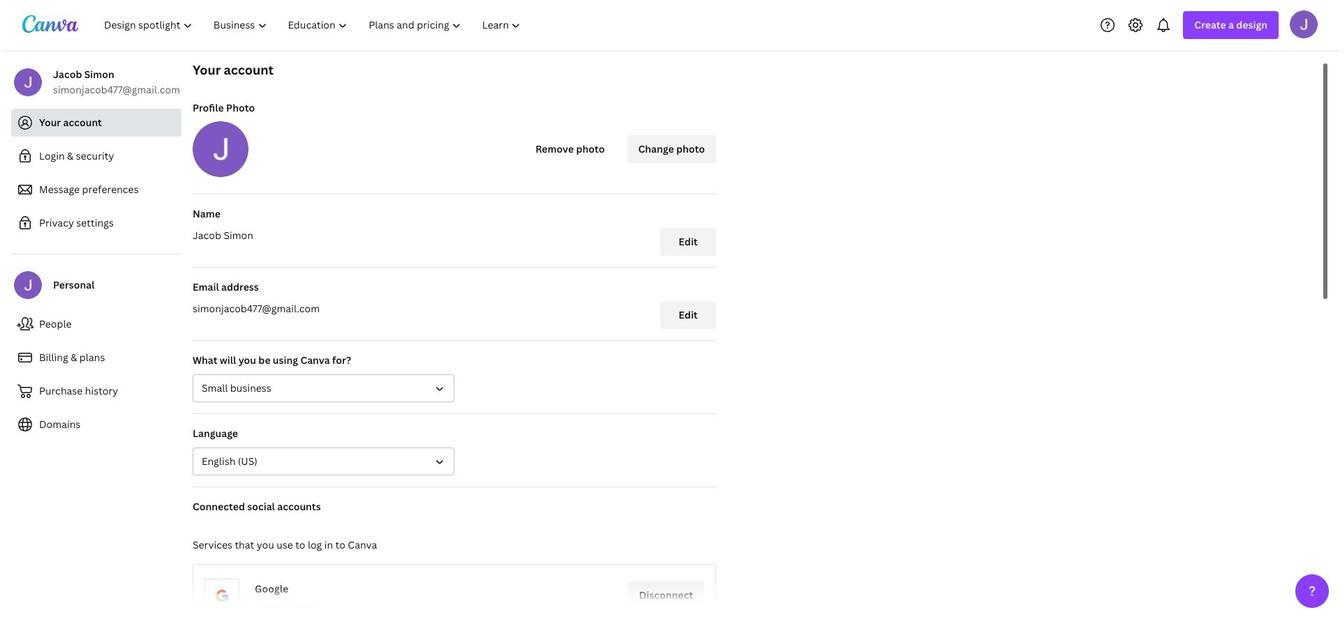 Task type: vqa. For each thing, say whether or not it's contained in the screenshot.
Top level navigation element
yes



Task type: locate. For each thing, give the bounding box(es) containing it.
None button
[[193, 375, 454, 403]]

top level navigation element
[[95, 11, 533, 39]]



Task type: describe. For each thing, give the bounding box(es) containing it.
Language: English (US) button
[[193, 448, 454, 476]]

jacob simon image
[[1290, 10, 1318, 38]]



